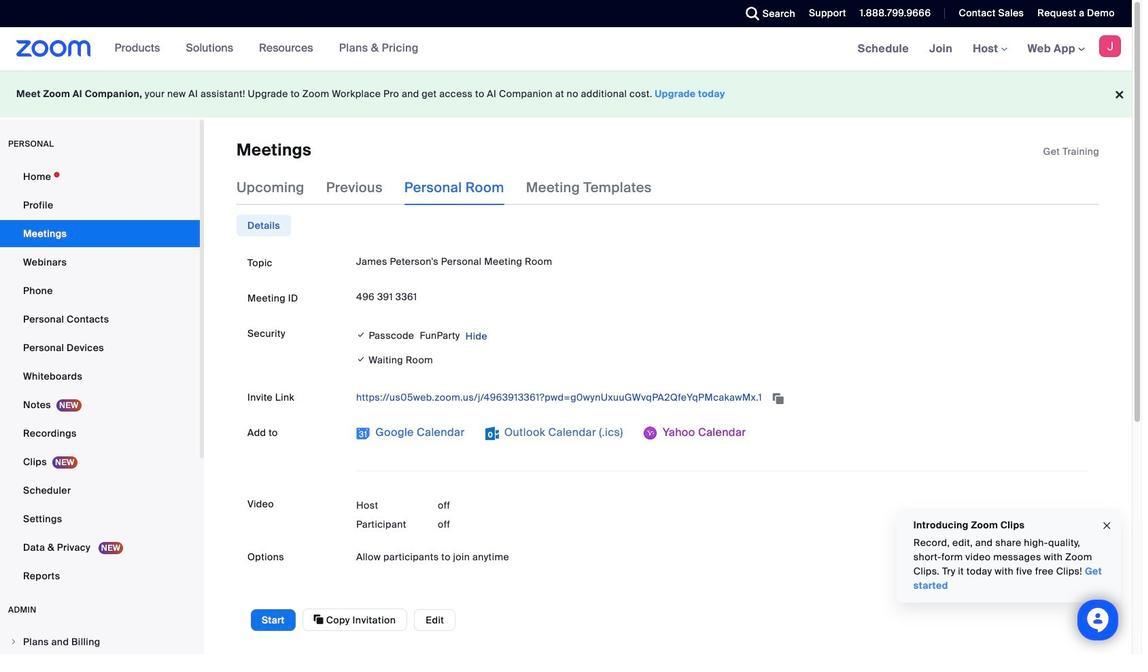 Task type: locate. For each thing, give the bounding box(es) containing it.
tab
[[237, 215, 291, 237]]

application
[[1043, 145, 1099, 158]]

profile picture image
[[1099, 35, 1121, 57]]

right image
[[10, 638, 18, 647]]

add to yahoo calendar image
[[644, 427, 657, 441]]

tabs of meeting tab list
[[237, 170, 674, 206]]

product information navigation
[[104, 27, 429, 71]]

menu item
[[0, 630, 200, 655]]

personal menu menu
[[0, 163, 200, 592]]

footer
[[0, 71, 1132, 118]]

tab list
[[237, 215, 291, 237]]

banner
[[0, 27, 1132, 71]]



Task type: describe. For each thing, give the bounding box(es) containing it.
checked image
[[356, 353, 366, 367]]

add to outlook calendar (.ics) image
[[485, 427, 499, 441]]

meetings navigation
[[848, 27, 1132, 71]]

copy image
[[314, 614, 324, 626]]

copy url image
[[771, 394, 785, 404]]

zoom logo image
[[16, 40, 91, 57]]

close image
[[1101, 518, 1112, 534]]

add to google calendar image
[[356, 427, 370, 441]]

checked image
[[356, 328, 366, 342]]



Task type: vqa. For each thing, say whether or not it's contained in the screenshot.
SCHEDULE Link at the top right of the page
no



